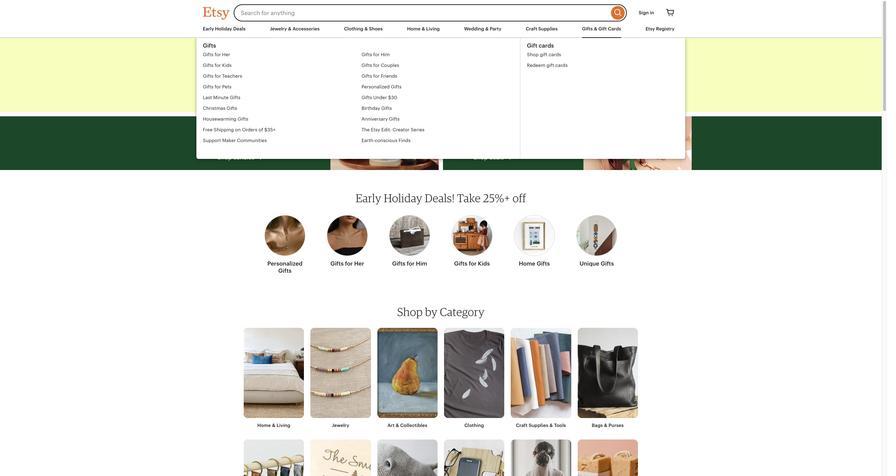 Task type: locate. For each thing, give the bounding box(es) containing it.
support
[[203, 138, 221, 143]]

gifts inside anniversary gifts link
[[389, 117, 400, 122]]

1 horizontal spatial etsy
[[646, 26, 655, 32]]

1 vertical spatial gifts for him
[[392, 261, 427, 267]]

1 vertical spatial early
[[334, 42, 370, 59]]

0 vertical spatial gift
[[540, 52, 548, 57]]

brighten
[[217, 124, 260, 139]]

1 horizontal spatial gift
[[599, 26, 607, 32]]

2 horizontal spatial home
[[519, 261, 535, 267]]

gift for shop
[[540, 52, 548, 57]]

2 vertical spatial early
[[356, 191, 381, 205]]

candles
[[233, 154, 255, 161]]

gift
[[599, 26, 607, 32], [527, 42, 537, 49]]

craft supplies & tools image
[[511, 328, 571, 419]]

1 vertical spatial jewelry
[[332, 424, 349, 429]]

1 vertical spatial cards
[[549, 52, 561, 57]]

christmas gifts link
[[203, 103, 362, 114]]

shop down up
[[474, 154, 488, 161]]

0 horizontal spatial him
[[381, 52, 390, 57]]

menu bar
[[203, 26, 679, 38]]

gifts for kids
[[203, 63, 232, 68], [454, 261, 490, 267]]

0 vertical spatial personalized
[[362, 84, 390, 90]]

of
[[259, 127, 263, 133]]

1 horizontal spatial personalized gifts
[[362, 84, 402, 90]]

the
[[362, 127, 370, 133]]

unique
[[580, 261, 599, 267]]

living
[[426, 26, 440, 32], [277, 424, 290, 429]]

0 vertical spatial gifts for him
[[362, 52, 390, 57]]

shop gift cards
[[527, 52, 561, 57]]

free
[[203, 127, 213, 133]]

0 vertical spatial clothing
[[344, 26, 363, 32]]

shop by category
[[397, 305, 485, 319]]

0 horizontal spatial personalized
[[267, 261, 303, 267]]

the etsy edit: creator series
[[362, 127, 425, 133]]

teachers
[[222, 73, 242, 79]]

0 vertical spatial living
[[426, 26, 440, 32]]

2 vertical spatial cards
[[556, 63, 568, 68]]

1 vertical spatial clothing
[[465, 424, 484, 429]]

a collection of multi-colored dog leashes with rose gold latches, which can be customized with a pet name. image
[[584, 117, 692, 170]]

1 vertical spatial living
[[277, 424, 290, 429]]

1 vertical spatial craft
[[516, 424, 528, 429]]

0 vertical spatial gifts for him link
[[362, 49, 520, 60]]

home & living link
[[407, 26, 440, 32]]

shop up redeem
[[527, 52, 539, 57]]

0 horizontal spatial clothing
[[344, 26, 363, 32]]

last
[[203, 95, 212, 100]]

0 vertical spatial gift
[[599, 26, 607, 32]]

0 horizontal spatial jewelry
[[270, 26, 287, 32]]

to
[[486, 142, 495, 151]]

gift
[[540, 52, 548, 57], [547, 63, 554, 68]]

1 horizontal spatial jewelry
[[332, 424, 349, 429]]

shop left by
[[397, 305, 423, 319]]

1 horizontal spatial personalized gifts link
[[362, 82, 520, 92]]

clothing
[[344, 26, 363, 32], [465, 424, 484, 429]]

1 vertical spatial gifts for kids
[[454, 261, 490, 267]]

early
[[203, 26, 214, 32], [334, 42, 370, 59], [356, 191, 381, 205]]

1 vertical spatial gifts for her link
[[327, 211, 368, 271]]

0 vertical spatial gifts for her
[[203, 52, 230, 57]]

clothing for clothing & shoes
[[344, 26, 363, 32]]

1 vertical spatial gift
[[527, 42, 537, 49]]

gifts for her link
[[203, 49, 362, 60], [327, 211, 368, 271]]

gift up shop gift cards
[[527, 42, 537, 49]]

cards down shop gift cards 'link'
[[556, 63, 568, 68]]

holiday inside menu bar
[[215, 26, 232, 32]]

conscious
[[375, 138, 398, 143]]

shop candles link
[[217, 154, 310, 162]]

holiday
[[215, 26, 232, 32], [373, 42, 428, 59], [384, 191, 423, 205]]

early holiday deals! take 25%+ off
[[356, 191, 526, 205]]

a festive scene featuring a candle shown with a holiday message and colorfully illustrated trees on its label. image
[[331, 117, 439, 170]]

0 vertical spatial home & living
[[407, 26, 440, 32]]

gifts for teachers link
[[203, 71, 362, 82]]

etsy left registry
[[646, 26, 655, 32]]

wedding & party menu item
[[464, 26, 502, 32]]

category
[[440, 305, 485, 319]]

0 horizontal spatial gifts for kids
[[203, 63, 232, 68]]

maker
[[222, 138, 236, 143]]

0 vertical spatial gifts for kids link
[[203, 60, 362, 71]]

under $20!
[[217, 142, 263, 151]]

0 vertical spatial personalized gifts
[[362, 84, 402, 90]]

1 horizontal spatial home & living
[[407, 26, 440, 32]]

housewarming gifts link
[[203, 114, 362, 125]]

1 vertical spatial supplies
[[529, 424, 549, 429]]

gifts inside unique gifts link
[[601, 261, 614, 267]]

1 horizontal spatial her
[[354, 261, 364, 267]]

shop inside 'link'
[[527, 52, 539, 57]]

2 vertical spatial personalized
[[267, 261, 303, 267]]

1 vertical spatial personalized gifts
[[267, 261, 303, 275]]

0 vertical spatial cards
[[539, 42, 554, 49]]

gifts link
[[203, 42, 520, 49]]

craft
[[526, 26, 537, 32], [516, 424, 528, 429]]

1 vertical spatial personalized
[[474, 124, 538, 139]]

supplies left tools
[[529, 424, 549, 429]]

couples
[[381, 63, 399, 68]]

cards inside shop gift cards 'link'
[[549, 52, 561, 57]]

him
[[381, 52, 390, 57], [416, 261, 427, 267]]

personalized gifts link
[[362, 82, 520, 92], [265, 211, 305, 278]]

0 vertical spatial craft
[[526, 26, 537, 32]]

supplies for craft supplies & tools
[[529, 424, 549, 429]]

christmas
[[203, 106, 225, 111]]

1 horizontal spatial home
[[407, 26, 421, 32]]

supplies up gift cards link
[[538, 26, 558, 32]]

communities
[[237, 138, 267, 143]]

deals
[[233, 26, 246, 32]]

1 horizontal spatial gifts for him
[[392, 261, 427, 267]]

1 horizontal spatial clothing
[[465, 424, 484, 429]]

cards inside gift cards link
[[539, 42, 554, 49]]

0 horizontal spatial her
[[222, 52, 230, 57]]

2 vertical spatial holiday
[[384, 191, 423, 205]]

anniversary gifts
[[362, 117, 400, 122]]

0 horizontal spatial kids
[[222, 63, 232, 68]]

1 vertical spatial holiday
[[373, 42, 428, 59]]

1 vertical spatial gift
[[547, 63, 554, 68]]

etsy right the the
[[371, 127, 380, 133]]

for
[[215, 52, 221, 57], [373, 52, 380, 57], [215, 63, 221, 68], [373, 63, 380, 68], [215, 73, 221, 79], [373, 73, 380, 79], [215, 84, 221, 90], [295, 124, 310, 139], [345, 261, 353, 267], [407, 261, 415, 267], [469, 261, 477, 267]]

in
[[650, 10, 654, 15]]

gifts
[[582, 26, 593, 32], [203, 42, 216, 49], [203, 52, 213, 57], [362, 52, 372, 57], [203, 63, 213, 68], [362, 63, 372, 68], [203, 73, 213, 79], [362, 73, 372, 79], [203, 84, 213, 90], [391, 84, 402, 90], [230, 95, 240, 100], [362, 95, 372, 100], [227, 106, 237, 111], [381, 106, 392, 111], [238, 117, 248, 122], [389, 117, 400, 122], [331, 261, 344, 267], [392, 261, 405, 267], [454, 261, 468, 267], [537, 261, 550, 267], [601, 261, 614, 267], [278, 268, 292, 275]]

0 vertical spatial early
[[203, 26, 214, 32]]

clothing & shoes
[[344, 26, 383, 32]]

supplies
[[538, 26, 558, 32], [529, 424, 549, 429]]

gifts inside gifts for couples link
[[362, 63, 372, 68]]

gifts for kids link
[[203, 60, 362, 71], [452, 211, 493, 271]]

1 horizontal spatial gifts for kids link
[[452, 211, 493, 271]]

1 vertical spatial personalized gifts link
[[265, 211, 305, 278]]

1 horizontal spatial personalized
[[362, 84, 390, 90]]

gift down gift cards link
[[540, 52, 548, 57]]

1 horizontal spatial living
[[426, 26, 440, 32]]

1 vertical spatial kids
[[478, 261, 490, 267]]

shop down maker
[[217, 154, 232, 161]]

cards for redeem
[[556, 63, 568, 68]]

cards down gift cards link
[[549, 52, 561, 57]]

None search field
[[234, 4, 627, 22]]

series
[[411, 127, 425, 133]]

early for early holiday deals! take 25%+ off
[[356, 191, 381, 205]]

jewelry for jewelry
[[332, 424, 349, 429]]

0 vertical spatial her
[[222, 52, 230, 57]]

0 vertical spatial jewelry
[[270, 26, 287, 32]]

0 horizontal spatial living
[[277, 424, 290, 429]]

holiday for deals
[[373, 42, 428, 59]]

0 vertical spatial kids
[[222, 63, 232, 68]]

home
[[407, 26, 421, 32], [519, 261, 535, 267], [257, 424, 271, 429]]

cards up shop gift cards 'link'
[[539, 42, 554, 49]]

2 vertical spatial home
[[257, 424, 271, 429]]

1 horizontal spatial kids
[[478, 261, 490, 267]]

free shipping on orders of $35+
[[203, 127, 276, 133]]

gifts inside the gifts for pets link
[[203, 84, 213, 90]]

supplies inside craft supplies link
[[538, 26, 558, 32]]

gifts inside gifts & gift cards link
[[582, 26, 593, 32]]

0 vertical spatial him
[[381, 52, 390, 57]]

personalized gifts
[[362, 84, 402, 90], [267, 261, 303, 275]]

unique gifts
[[580, 261, 614, 267]]

bags & purses image
[[578, 328, 638, 419]]

gift cards link
[[527, 42, 568, 49]]

early for early holiday deals are here!
[[334, 42, 370, 59]]

1 vertical spatial him
[[416, 261, 427, 267]]

gift inside 'link'
[[540, 52, 548, 57]]

off
[[513, 191, 526, 205]]

are here!
[[484, 42, 548, 59]]

1 vertical spatial home & living
[[257, 424, 290, 429]]

Search for anything text field
[[234, 4, 610, 22]]

personalized inside personalized gifts up to 30% off! shop deals
[[474, 124, 538, 139]]

cards inside redeem gift cards link
[[556, 63, 568, 68]]

gifts & gift cards
[[582, 26, 621, 32]]

by
[[425, 305, 438, 319]]

gift down shop gift cards 'link'
[[547, 63, 554, 68]]

0 horizontal spatial gifts for him
[[362, 52, 390, 57]]

1 vertical spatial her
[[354, 261, 364, 267]]

gift left the cards
[[599, 26, 607, 32]]

0 horizontal spatial gift
[[527, 42, 537, 49]]

gifts inside christmas gifts link
[[227, 106, 237, 111]]

2 horizontal spatial personalized
[[474, 124, 538, 139]]

0 horizontal spatial etsy
[[371, 127, 380, 133]]

her
[[222, 52, 230, 57], [354, 261, 364, 267]]

supplies for craft supplies
[[538, 26, 558, 32]]

bags & purses
[[592, 424, 624, 429]]

1 horizontal spatial him
[[416, 261, 427, 267]]

0 vertical spatial holiday
[[215, 26, 232, 32]]

0 horizontal spatial personalized gifts
[[267, 261, 303, 275]]

free shipping on orders of $35+ link
[[203, 125, 362, 136]]

cards
[[539, 42, 554, 49], [549, 52, 561, 57], [556, 63, 568, 68]]

gifts for couples
[[362, 63, 399, 68]]

jewelry image
[[311, 328, 371, 419]]

clothing for clothing
[[465, 424, 484, 429]]

0 vertical spatial supplies
[[538, 26, 558, 32]]

sign in banner
[[190, 0, 692, 26]]

1 vertical spatial gifts for her
[[331, 261, 364, 267]]

redeem gift cards link
[[527, 60, 568, 71]]

0 horizontal spatial personalized gifts link
[[265, 211, 305, 278]]

sign
[[639, 10, 649, 15]]

0 vertical spatial personalized gifts link
[[362, 82, 520, 92]]

gifts under $30 link
[[362, 92, 520, 103]]

home & living menu item
[[407, 26, 440, 32]]



Task type: vqa. For each thing, say whether or not it's contained in the screenshot.
the Early Holiday Deals! Take 25%+ off
yes



Task type: describe. For each thing, give the bounding box(es) containing it.
home & living image
[[244, 328, 304, 419]]

earth-conscious finds
[[362, 138, 411, 143]]

gifts & gift cards menu item
[[582, 26, 621, 32]]

shop inside personalized gifts up to 30% off! shop deals
[[474, 154, 488, 161]]

art
[[388, 424, 395, 429]]

take
[[457, 191, 481, 205]]

early for early holiday deals
[[203, 26, 214, 32]]

redeem gift cards
[[527, 63, 568, 68]]

jewelry & accessories
[[270, 26, 320, 32]]

gifts inside the gifts under $30 link
[[362, 95, 372, 100]]

holiday for deals!
[[384, 191, 423, 205]]

creator
[[393, 127, 410, 133]]

for inside brighten spirits for under $20! shop candles
[[295, 124, 310, 139]]

deals
[[432, 42, 480, 59]]

craft supplies menu item
[[526, 26, 558, 32]]

christmas gifts
[[203, 106, 237, 111]]

early holiday deals link
[[203, 26, 246, 32]]

25%+ off
[[390, 59, 492, 88]]

1 vertical spatial home
[[519, 261, 535, 267]]

shop deals link
[[474, 154, 560, 162]]

jewelry & accessories menu item
[[270, 26, 320, 32]]

the etsy edit: creator series link
[[362, 125, 520, 136]]

pets
[[222, 84, 232, 90]]

0 vertical spatial gifts for kids
[[203, 63, 232, 68]]

$30
[[388, 95, 397, 100]]

shipping
[[214, 127, 234, 133]]

finds
[[399, 138, 411, 143]]

craft supplies & tools
[[516, 424, 566, 429]]

shoes
[[369, 26, 383, 32]]

1 horizontal spatial gifts for her
[[331, 261, 364, 267]]

clothing image
[[444, 328, 505, 419]]

gifts for friends
[[362, 73, 397, 79]]

shop gift cards link
[[527, 49, 568, 60]]

home gifts link
[[514, 211, 555, 271]]

none search field inside sign in 'banner'
[[234, 4, 627, 22]]

$35+
[[264, 127, 276, 133]]

wedding & party
[[464, 26, 502, 32]]

gift for redeem
[[547, 63, 554, 68]]

gifts for couples link
[[362, 60, 520, 71]]

menu bar containing early holiday deals
[[203, 26, 679, 38]]

1 vertical spatial gifts for him link
[[389, 211, 430, 271]]

0 horizontal spatial gifts for kids link
[[203, 60, 362, 71]]

last minute gifts link
[[203, 92, 362, 103]]

birthday gifts
[[362, 106, 392, 111]]

gifts inside last minute gifts link
[[230, 95, 240, 100]]

earth-conscious finds link
[[362, 136, 520, 146]]

1 vertical spatial etsy
[[371, 127, 380, 133]]

birthday gifts link
[[362, 103, 520, 114]]

personalized gifts up to 30% off! shop deals
[[474, 124, 560, 161]]

30% off!
[[497, 142, 531, 151]]

purses
[[609, 424, 624, 429]]

0 vertical spatial etsy
[[646, 26, 655, 32]]

wedding
[[464, 26, 484, 32]]

last minute gifts
[[203, 95, 240, 100]]

housewarming
[[203, 117, 236, 122]]

gifts inside housewarming gifts link
[[238, 117, 248, 122]]

support maker communities
[[203, 138, 267, 143]]

registry
[[656, 26, 675, 32]]

0 vertical spatial home
[[407, 26, 421, 32]]

0 vertical spatial gifts for her link
[[203, 49, 362, 60]]

spirits
[[262, 124, 293, 139]]

cards for shop
[[549, 52, 561, 57]]

friends
[[381, 73, 397, 79]]

etsy registry link
[[646, 26, 675, 32]]

early holiday deals
[[203, 26, 246, 32]]

jewelry for jewelry & accessories
[[270, 26, 287, 32]]

gift cards
[[527, 42, 554, 49]]

unique gifts link
[[576, 211, 617, 271]]

art & collectibles image
[[377, 328, 438, 419]]

shop inside brighten spirits for under $20! shop candles
[[217, 154, 232, 161]]

gifts inside 'gifts' link
[[203, 42, 216, 49]]

clothing & shoes menu item
[[344, 26, 383, 32]]

gifts & gift cards link
[[582, 26, 621, 32]]

wedding & party link
[[464, 26, 502, 32]]

1 vertical spatial gifts for kids link
[[452, 211, 493, 271]]

gifts for friends link
[[362, 71, 520, 82]]

sign in button
[[634, 6, 660, 19]]

cards
[[608, 26, 621, 32]]

25%+
[[483, 191, 510, 205]]

on
[[235, 127, 241, 133]]

gifts inside home gifts link
[[537, 261, 550, 267]]

home gifts
[[519, 261, 550, 267]]

gifts inside gifts for friends link
[[362, 73, 372, 79]]

craft supplies link
[[526, 26, 558, 32]]

0 horizontal spatial home
[[257, 424, 271, 429]]

0 horizontal spatial gifts for her
[[203, 52, 230, 57]]

birthday
[[362, 106, 380, 111]]

bags
[[592, 424, 603, 429]]

gifts for pets link
[[203, 82, 362, 92]]

orders
[[242, 127, 257, 133]]

gifts inside personalized gifts
[[278, 268, 292, 275]]

holiday for deals
[[215, 26, 232, 32]]

gifts under $30
[[362, 95, 397, 100]]

gifts inside gifts for teachers link
[[203, 73, 213, 79]]

housewarming gifts
[[203, 117, 248, 122]]

craft for craft supplies & tools
[[516, 424, 528, 429]]

art & collectibles
[[388, 424, 427, 429]]

gifts inside birthday gifts link
[[381, 106, 392, 111]]

1 horizontal spatial gifts for kids
[[454, 261, 490, 267]]

anniversary gifts link
[[362, 114, 520, 125]]

craft for craft supplies
[[526, 26, 537, 32]]

0 horizontal spatial home & living
[[257, 424, 290, 429]]

redeem
[[527, 63, 545, 68]]

gifts
[[540, 124, 560, 139]]

support maker communities link
[[203, 136, 362, 146]]

deals
[[489, 154, 504, 161]]

minute
[[213, 95, 229, 100]]

early holiday deals are here!
[[334, 42, 548, 59]]

gifts for pets
[[203, 84, 232, 90]]

under
[[373, 95, 387, 100]]

accessories
[[293, 26, 320, 32]]

jewelry & accessories link
[[270, 26, 320, 32]]

tools
[[554, 424, 566, 429]]

anniversary
[[362, 117, 388, 122]]

etsy registry
[[646, 26, 675, 32]]

living inside home & living link
[[426, 26, 440, 32]]

collectibles
[[400, 424, 427, 429]]

party
[[490, 26, 502, 32]]



